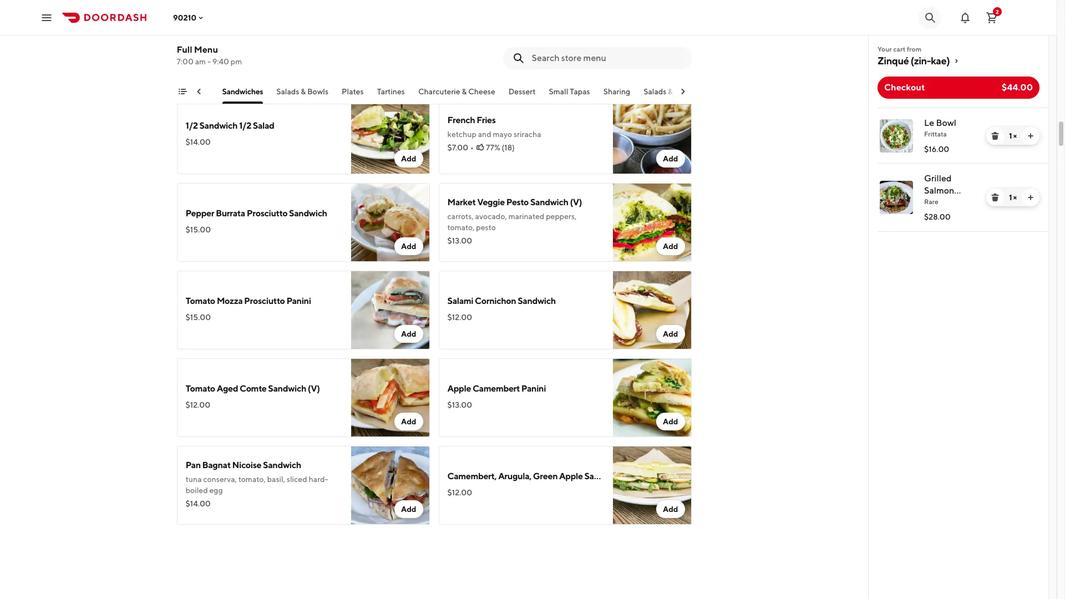 Task type: vqa. For each thing, say whether or not it's contained in the screenshot.
Grilled
yes



Task type: describe. For each thing, give the bounding box(es) containing it.
& inside charcuterie & cheese button
[[462, 87, 467, 96]]

fries
[[477, 115, 496, 125]]

aged
[[217, 384, 238, 394]]

add for salami cornichon sandwich
[[663, 330, 679, 339]]

add button for tomato aged comte sandwich (v)
[[395, 413, 423, 431]]

add button for salami cornichon sandwich
[[657, 325, 685, 343]]

ketchup
[[448, 130, 477, 139]]

plate
[[925, 198, 946, 208]]

add button for camembert, arugula, green apple sandwich (v)
[[657, 501, 685, 519]]

2 button
[[982, 6, 1004, 29]]

bowl
[[937, 118, 957, 128]]

tartines
[[377, 87, 405, 96]]

cart
[[894, 45, 906, 53]]

salami cornichon sandwich
[[448, 296, 556, 306]]

& left plates
[[301, 87, 306, 96]]

$14.00 inside pan bagnat nicoise sandwich tuna conserva, tomato, basil, sliced hard- boiled egg $14.00
[[186, 500, 211, 509]]

$12.00 for camembert, arugula, green apple sandwich (v)
[[448, 489, 473, 497]]

tomato for tomato mozza prosciutto panini
[[186, 296, 215, 306]]

add button for french fries
[[657, 150, 685, 168]]

checkout
[[885, 82, 926, 93]]

$7.00 •
[[448, 143, 474, 152]]

Item Search search field
[[532, 52, 683, 64]]

2
[[997, 8, 1000, 15]]

market veggie pesto sandwich (v) carrots, avocado, marinated peppers, tomato, pesto $13.00
[[448, 197, 582, 245]]

$44.00
[[1003, 82, 1034, 93]]

plates button
[[342, 86, 364, 104]]

•
[[471, 143, 474, 152]]

77% (18)
[[486, 143, 515, 152]]

camembert, arugula, green apple sandwich (v) image
[[613, 446, 692, 525]]

salad
[[253, 120, 275, 131]]

list containing le bowl
[[869, 108, 1049, 232]]

bagnat
[[202, 460, 231, 471]]

tomato for tomato mozzarella panini (v)
[[186, 33, 215, 43]]

brunch
[[183, 87, 209, 96]]

burrata
[[216, 208, 245, 219]]

1 bowls from the left
[[308, 87, 329, 96]]

menu
[[194, 44, 218, 55]]

charcuterie & cheese button
[[419, 86, 496, 104]]

cheese
[[514, 42, 539, 51]]

& inside french ham & cheese panini french ham, swiss cheese
[[497, 27, 503, 38]]

breakfast
[[143, 87, 177, 96]]

full
[[177, 44, 192, 55]]

pesto
[[507, 197, 529, 208]]

french ham & cheese panini french ham, swiss cheese
[[448, 27, 560, 51]]

and
[[478, 130, 492, 139]]

1 $14.00 from the top
[[186, 138, 211, 147]]

peppers,
[[546, 212, 577, 221]]

mozza
[[217, 296, 243, 306]]

breakfast / brunch button
[[143, 86, 209, 104]]

veggie
[[478, 197, 505, 208]]

notification bell image
[[959, 11, 973, 24]]

add one to cart image for grilled salmon plate (gf)
[[1027, 193, 1036, 202]]

/
[[178, 87, 182, 96]]

sharing button
[[604, 86, 631, 104]]

sriracha
[[514, 130, 542, 139]]

ham,
[[474, 42, 491, 51]]

1 vertical spatial apple
[[560, 471, 583, 482]]

salmon
[[925, 185, 955, 196]]

2 items, open order cart image
[[986, 11, 999, 24]]

$28.00
[[925, 213, 951, 222]]

90210 button
[[173, 13, 206, 22]]

green
[[533, 471, 558, 482]]

tartines button
[[377, 86, 405, 104]]

dessert button
[[509, 86, 536, 104]]

1 × for grilled salmon plate (gf)
[[1010, 193, 1018, 202]]

7:00
[[177, 57, 194, 66]]

2 french from the top
[[448, 42, 473, 51]]

pesto
[[477, 223, 496, 232]]

your
[[878, 45, 893, 53]]

frittata
[[925, 130, 948, 138]]

salads for 1st salads & bowls button from left
[[277, 87, 299, 96]]

tomato mozzarella panini (v)
[[186, 33, 299, 43]]

add for market veggie pesto sandwich (v)
[[663, 242, 679, 251]]

mozzarella
[[217, 33, 259, 43]]

salads & bowls for second salads & bowls button from left
[[644, 87, 696, 96]]

$15.00 for tomato mozza prosciutto panini
[[186, 313, 211, 322]]

grilled salmon plate (gf)
[[925, 173, 967, 208]]

add for french fries
[[663, 154, 679, 163]]

french fries image
[[613, 95, 692, 174]]

(18)
[[502, 143, 515, 152]]

nicoise
[[232, 460, 262, 471]]

add button for tomato mozza prosciutto panini
[[395, 325, 423, 343]]

remove item from cart image
[[991, 132, 1000, 140]]

remove item from cart image
[[991, 193, 1000, 202]]

carrots,
[[448, 212, 474, 221]]

tapas
[[570, 87, 590, 96]]

1 for grilled salmon plate (gf)
[[1010, 193, 1013, 202]]

add for tomato aged comte sandwich (v)
[[401, 417, 417, 426]]

$12.00 for tomato aged comte sandwich (v)
[[186, 401, 210, 410]]

tomato mozza prosciutto panini
[[186, 296, 311, 306]]

apple camembert panini image
[[613, 359, 692, 437]]

swiss
[[493, 42, 512, 51]]

salami cornichon sandwich image
[[613, 271, 692, 350]]

1/2 sandwich 1/2 salad image
[[351, 95, 430, 174]]

$7.00
[[448, 143, 469, 152]]

$15.00 for pepper burrata prosciutto sandwich
[[186, 225, 211, 234]]

full menu 7:00 am - 9:40 pm
[[177, 44, 242, 66]]

tomato mozza prosciutto panini image
[[351, 271, 430, 350]]

salami
[[448, 296, 474, 306]]

ham
[[477, 27, 496, 38]]

prosciutto for mozza
[[244, 296, 285, 306]]

boiled
[[186, 486, 208, 495]]

pan bagnat nicoise sandwich image
[[351, 446, 430, 525]]

add for pan bagnat nicoise sandwich
[[401, 505, 417, 514]]

french for french ham & cheese panini
[[448, 27, 475, 38]]

kae)
[[932, 55, 951, 67]]

panini inside french ham & cheese panini french ham, swiss cheese
[[536, 27, 560, 38]]

$13.00 inside market veggie pesto sandwich (v) carrots, avocado, marinated peppers, tomato, pesto $13.00
[[448, 236, 473, 245]]

tomato, inside market veggie pesto sandwich (v) carrots, avocado, marinated peppers, tomato, pesto $13.00
[[448, 223, 475, 232]]

prosciutto for burrata
[[247, 208, 288, 219]]

& left scroll menu navigation right image
[[669, 87, 673, 96]]

77%
[[486, 143, 501, 152]]

add for tomato mozza prosciutto panini
[[401, 330, 417, 339]]

tomato mozzarella panini (v) image
[[351, 8, 430, 87]]

apple camembert panini
[[448, 384, 546, 394]]

1 × for le bowl
[[1010, 132, 1018, 140]]

sandwich inside pan bagnat nicoise sandwich tuna conserva, tomato, basil, sliced hard- boiled egg $14.00
[[263, 460, 301, 471]]

pepper burrata prosciutto sandwich
[[186, 208, 327, 219]]

from
[[908, 45, 922, 53]]



Task type: locate. For each thing, give the bounding box(es) containing it.
salads & bowls
[[277, 87, 329, 96], [644, 87, 696, 96]]

tomato left mozza on the left of page
[[186, 296, 215, 306]]

prosciutto right burrata
[[247, 208, 288, 219]]

0 vertical spatial ×
[[1014, 132, 1018, 140]]

add button for pan bagnat nicoise sandwich
[[395, 501, 423, 519]]

egg
[[210, 486, 223, 495]]

1 vertical spatial $13.00
[[448, 401, 473, 410]]

salads left scroll menu navigation right image
[[644, 87, 667, 96]]

apple right green
[[560, 471, 583, 482]]

marinated
[[509, 212, 545, 221]]

small tapas button
[[549, 86, 590, 104]]

0 vertical spatial cheese
[[504, 27, 534, 38]]

0 vertical spatial $13.00
[[448, 236, 473, 245]]

(gf)
[[948, 198, 967, 208]]

salads right "sandwiches"
[[277, 87, 299, 96]]

0 vertical spatial 1 ×
[[1010, 132, 1018, 140]]

1 tomato from the top
[[186, 33, 215, 43]]

1 horizontal spatial salads
[[644, 87, 667, 96]]

1 vertical spatial 1 ×
[[1010, 193, 1018, 202]]

avocado,
[[476, 212, 507, 221]]

salads
[[277, 87, 299, 96], [644, 87, 667, 96]]

small
[[549, 87, 569, 96]]

1 ×
[[1010, 132, 1018, 140], [1010, 193, 1018, 202]]

salads & bowls left plates
[[277, 87, 329, 96]]

zinqué (zin-kae) link
[[878, 54, 1040, 68]]

am
[[195, 57, 206, 66]]

× for le bowl
[[1014, 132, 1018, 140]]

1 horizontal spatial cheese
[[504, 27, 534, 38]]

camembert, arugula, green apple sandwich (v)
[[448, 471, 637, 482]]

add for 1/2 sandwich 1/2 salad
[[401, 154, 417, 163]]

charcuterie
[[419, 87, 461, 96]]

sandwich
[[200, 120, 238, 131], [531, 197, 569, 208], [289, 208, 327, 219], [518, 296, 556, 306], [268, 384, 306, 394], [263, 460, 301, 471], [585, 471, 623, 482]]

× for grilled salmon plate (gf)
[[1014, 193, 1018, 202]]

1 horizontal spatial tomato,
[[448, 223, 475, 232]]

2 add one to cart image from the top
[[1027, 193, 1036, 202]]

breakfast / brunch
[[143, 87, 209, 96]]

mayo
[[493, 130, 513, 139]]

salads & bowls button left plates "button"
[[277, 86, 329, 104]]

1 horizontal spatial apple
[[560, 471, 583, 482]]

bowls down french ham & cheese panini image
[[675, 87, 696, 96]]

tomato,
[[448, 223, 475, 232], [239, 475, 266, 484]]

&
[[497, 27, 503, 38], [301, 87, 306, 96], [462, 87, 467, 96], [669, 87, 673, 96]]

(zin-
[[911, 55, 932, 67]]

le bowl image
[[880, 119, 914, 153]]

1 horizontal spatial salads & bowls button
[[644, 86, 696, 104]]

2 vertical spatial french
[[448, 115, 475, 125]]

cornichon
[[475, 296, 516, 306]]

0 horizontal spatial cheese
[[469, 87, 496, 96]]

french ham & cheese panini image
[[613, 8, 692, 87]]

1 horizontal spatial 1/2
[[239, 120, 251, 131]]

$15.00 down 'tomato mozza prosciutto panini'
[[186, 313, 211, 322]]

0 vertical spatial tomato,
[[448, 223, 475, 232]]

pan bagnat nicoise sandwich tuna conserva, tomato, basil, sliced hard- boiled egg $14.00
[[186, 460, 328, 509]]

(v) inside market veggie pesto sandwich (v) carrots, avocado, marinated peppers, tomato, pesto $13.00
[[570, 197, 582, 208]]

2 $13.00 from the top
[[448, 401, 473, 410]]

tomato aged comte sandwich (v)
[[186, 384, 320, 394]]

-
[[208, 57, 211, 66]]

$14.00 down boiled
[[186, 500, 211, 509]]

1 vertical spatial 1
[[1010, 193, 1013, 202]]

le bowl frittata
[[925, 118, 957, 138]]

basil,
[[267, 475, 285, 484]]

bowls left plates
[[308, 87, 329, 96]]

0 horizontal spatial salads & bowls
[[277, 87, 329, 96]]

1 vertical spatial tomato
[[186, 296, 215, 306]]

1 vertical spatial ×
[[1014, 193, 1018, 202]]

1 french from the top
[[448, 27, 475, 38]]

2 salads from the left
[[644, 87, 667, 96]]

tomato, down 'nicoise'
[[239, 475, 266, 484]]

prosciutto right mozza on the left of page
[[244, 296, 285, 306]]

prosciutto
[[247, 208, 288, 219], [244, 296, 285, 306]]

1 vertical spatial add one to cart image
[[1027, 193, 1036, 202]]

arugula,
[[499, 471, 532, 482]]

camembert
[[473, 384, 520, 394]]

×
[[1014, 132, 1018, 140], [1014, 193, 1018, 202]]

2 vertical spatial tomato
[[186, 384, 215, 394]]

$12.00
[[186, 50, 210, 59], [448, 313, 473, 322], [186, 401, 210, 410], [448, 489, 473, 497]]

1 vertical spatial $15.00
[[186, 313, 211, 322]]

0 vertical spatial tomato
[[186, 33, 215, 43]]

0 vertical spatial $14.00
[[186, 138, 211, 147]]

conserva,
[[203, 475, 237, 484]]

0 vertical spatial prosciutto
[[247, 208, 288, 219]]

cheese inside button
[[469, 87, 496, 96]]

pm
[[231, 57, 242, 66]]

add button for market veggie pesto sandwich (v)
[[657, 238, 685, 255]]

0 horizontal spatial salads & bowls button
[[277, 86, 329, 104]]

le
[[925, 118, 935, 128]]

$13.00 down apple camembert panini
[[448, 401, 473, 410]]

small tapas
[[549, 87, 590, 96]]

salads & bowls button
[[277, 86, 329, 104], [644, 86, 696, 104]]

sandwiches
[[222, 87, 263, 96]]

1/2 down brunch
[[186, 120, 198, 131]]

2 1 from the top
[[1010, 193, 1013, 202]]

0 vertical spatial french
[[448, 27, 475, 38]]

market
[[448, 197, 476, 208]]

plates
[[342, 87, 364, 96]]

$13.00
[[448, 236, 473, 245], [448, 401, 473, 410]]

tomato left aged
[[186, 384, 215, 394]]

1 1/2 from the left
[[186, 120, 198, 131]]

(v)
[[287, 33, 299, 43], [570, 197, 582, 208], [308, 384, 320, 394], [625, 471, 637, 482]]

cheese up the cheese
[[504, 27, 534, 38]]

2 × from the top
[[1014, 193, 1018, 202]]

french fries ketchup and mayo sriracha
[[448, 115, 542, 139]]

9:40
[[212, 57, 229, 66]]

grilled
[[925, 173, 952, 184]]

1 salads & bowls button from the left
[[277, 86, 329, 104]]

1 add one to cart image from the top
[[1027, 132, 1036, 140]]

1 horizontal spatial bowls
[[675, 87, 696, 96]]

1 salads & bowls from the left
[[277, 87, 329, 96]]

& right ham
[[497, 27, 503, 38]]

cheese inside french ham & cheese panini french ham, swiss cheese
[[504, 27, 534, 38]]

add button for apple camembert panini
[[657, 413, 685, 431]]

$16.00
[[925, 145, 950, 154]]

tomato up menu
[[186, 33, 215, 43]]

add button
[[657, 62, 685, 80], [395, 150, 423, 168], [657, 150, 685, 168], [395, 238, 423, 255], [657, 238, 685, 255], [395, 325, 423, 343], [657, 325, 685, 343], [395, 413, 423, 431], [657, 413, 685, 431], [395, 501, 423, 519], [657, 501, 685, 519]]

market veggie pesto sandwich (v) image
[[613, 183, 692, 262]]

add button for 1/2 sandwich 1/2 salad
[[395, 150, 423, 168]]

1 horizontal spatial salads & bowls
[[644, 87, 696, 96]]

tomato for tomato aged comte sandwich (v)
[[186, 384, 215, 394]]

french left ham,
[[448, 42, 473, 51]]

1/2 left salad
[[239, 120, 251, 131]]

0 vertical spatial 1
[[1010, 132, 1013, 140]]

salads & bowls for 1st salads & bowls button from left
[[277, 87, 329, 96]]

90210
[[173, 13, 197, 22]]

grilled salmon plate (gf) image
[[880, 181, 914, 214]]

zinqué
[[878, 55, 910, 67]]

1/2 sandwich 1/2 salad
[[186, 120, 275, 131]]

add for apple camembert panini
[[663, 417, 679, 426]]

panini
[[536, 27, 560, 38], [261, 33, 286, 43], [287, 296, 311, 306], [522, 384, 546, 394]]

$12.00 for tomato mozzarella panini (v)
[[186, 50, 210, 59]]

comte
[[240, 384, 267, 394]]

apple
[[448, 384, 471, 394], [560, 471, 583, 482]]

3 tomato from the top
[[186, 384, 215, 394]]

& right charcuterie
[[462, 87, 467, 96]]

2 salads & bowls button from the left
[[644, 86, 696, 104]]

tomato, inside pan bagnat nicoise sandwich tuna conserva, tomato, basil, sliced hard- boiled egg $14.00
[[239, 475, 266, 484]]

1 $13.00 from the top
[[448, 236, 473, 245]]

1 vertical spatial prosciutto
[[244, 296, 285, 306]]

2 $15.00 from the top
[[186, 313, 211, 322]]

1 1 × from the top
[[1010, 132, 1018, 140]]

2 1 × from the top
[[1010, 193, 1018, 202]]

1 $15.00 from the top
[[186, 225, 211, 234]]

1 right remove item from cart image
[[1010, 132, 1013, 140]]

add one to cart image right remove item from cart image
[[1027, 132, 1036, 140]]

french inside "french fries ketchup and mayo sriracha"
[[448, 115, 475, 125]]

salads & bowls button right 'sharing' button
[[644, 86, 696, 104]]

tomato aged comte sandwich (v) image
[[351, 359, 430, 437]]

pepper
[[186, 208, 214, 219]]

1 vertical spatial tomato,
[[239, 475, 266, 484]]

2 1/2 from the left
[[239, 120, 251, 131]]

1 vertical spatial french
[[448, 42, 473, 51]]

charcuterie & cheese
[[419, 87, 496, 96]]

0 vertical spatial apple
[[448, 384, 471, 394]]

3 french from the top
[[448, 115, 475, 125]]

salads & bowls down french ham & cheese panini image
[[644, 87, 696, 96]]

1 right remove item from cart icon
[[1010, 193, 1013, 202]]

add one to cart image
[[1027, 132, 1036, 140], [1027, 193, 1036, 202]]

0 vertical spatial add one to cart image
[[1027, 132, 1036, 140]]

sandwich inside market veggie pesto sandwich (v) carrots, avocado, marinated peppers, tomato, pesto $13.00
[[531, 197, 569, 208]]

$14.00
[[186, 138, 211, 147], [186, 500, 211, 509]]

0 vertical spatial $15.00
[[186, 225, 211, 234]]

apple left "camembert"
[[448, 384, 471, 394]]

1 × right remove item from cart icon
[[1010, 193, 1018, 202]]

1 for le bowl
[[1010, 132, 1013, 140]]

0 horizontal spatial 1/2
[[186, 120, 198, 131]]

2 $14.00 from the top
[[186, 500, 211, 509]]

list
[[869, 108, 1049, 232]]

0 horizontal spatial salads
[[277, 87, 299, 96]]

french left ham
[[448, 27, 475, 38]]

dessert
[[509, 87, 536, 96]]

2 bowls from the left
[[675, 87, 696, 96]]

1 vertical spatial cheese
[[469, 87, 496, 96]]

0 horizontal spatial tomato,
[[239, 475, 266, 484]]

1 vertical spatial $14.00
[[186, 500, 211, 509]]

1 × right remove item from cart image
[[1010, 132, 1018, 140]]

2 tomato from the top
[[186, 296, 215, 306]]

rare
[[925, 198, 939, 206]]

× right remove item from cart icon
[[1014, 193, 1018, 202]]

french up ketchup
[[448, 115, 475, 125]]

salads for second salads & bowls button from left
[[644, 87, 667, 96]]

$14.00 down 1/2 sandwich 1/2 salad
[[186, 138, 211, 147]]

0 horizontal spatial apple
[[448, 384, 471, 394]]

french for french fries
[[448, 115, 475, 125]]

1 salads from the left
[[277, 87, 299, 96]]

0 horizontal spatial bowls
[[308, 87, 329, 96]]

show menu categories image
[[178, 87, 187, 96]]

2 salads & bowls from the left
[[644, 87, 696, 96]]

add one to cart image for le bowl
[[1027, 132, 1036, 140]]

cheese up fries
[[469, 87, 496, 96]]

add button for pepper burrata prosciutto sandwich
[[395, 238, 423, 255]]

add one to cart image right remove item from cart icon
[[1027, 193, 1036, 202]]

scroll menu navigation left image
[[195, 87, 203, 96]]

$13.00 down carrots,
[[448, 236, 473, 245]]

$12.00 for salami cornichon sandwich
[[448, 313, 473, 322]]

$15.00 down pepper
[[186, 225, 211, 234]]

tuna
[[186, 475, 202, 484]]

scroll menu navigation right image
[[679, 87, 688, 96]]

sharing
[[604, 87, 631, 96]]

camembert,
[[448, 471, 497, 482]]

pepper burrata prosciutto sandwich image
[[351, 183, 430, 262]]

tomato, down carrots,
[[448, 223, 475, 232]]

1
[[1010, 132, 1013, 140], [1010, 193, 1013, 202]]

open menu image
[[40, 11, 53, 24]]

add for camembert, arugula, green apple sandwich (v)
[[663, 505, 679, 514]]

1 1 from the top
[[1010, 132, 1013, 140]]

sliced
[[287, 475, 307, 484]]

hard-
[[309, 475, 328, 484]]

× right remove item from cart image
[[1014, 132, 1018, 140]]

pan
[[186, 460, 201, 471]]

1 × from the top
[[1014, 132, 1018, 140]]

add for pepper burrata prosciutto sandwich
[[401, 242, 417, 251]]



